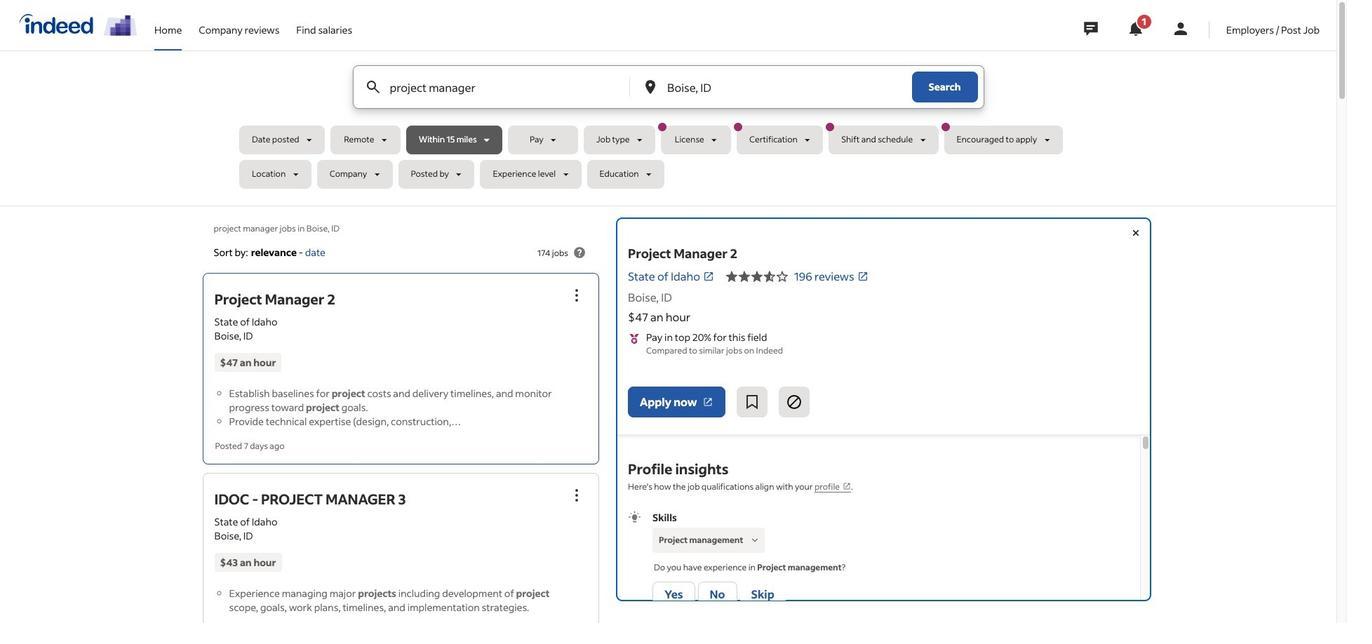Task type: describe. For each thing, give the bounding box(es) containing it.
state of idaho (opens in a new tab) image
[[703, 271, 715, 282]]

profile (opens in a new window) image
[[843, 482, 852, 491]]

close job details image
[[1128, 225, 1145, 242]]

messages unread count 0 image
[[1082, 15, 1101, 43]]

3.6 out of 5 stars. link to 196 reviews company ratings (opens in a new tab) image
[[858, 271, 869, 282]]

search: Job title, keywords, or company text field
[[387, 66, 607, 108]]

job actions for project manager 2 is collapsed image
[[569, 287, 586, 304]]

skills group
[[628, 510, 1129, 610]]

missing qualification image
[[749, 534, 762, 547]]

account image
[[1173, 20, 1190, 37]]

apply now (opens in a new tab) image
[[703, 397, 714, 408]]



Task type: vqa. For each thing, say whether or not it's contained in the screenshot.
the job actions for idoc - project manager 3 is collapsed ICON
yes



Task type: locate. For each thing, give the bounding box(es) containing it.
None search field
[[239, 65, 1098, 194]]

job actions for idoc - project manager 3 is collapsed image
[[569, 488, 586, 504]]

3.6 out of 5 stars image
[[726, 268, 789, 285]]

help icon image
[[572, 244, 588, 261]]

at indeed, we're committed to increasing representation of women at all levels of indeed's global workforce to at least 50% by 2030 image
[[104, 15, 138, 36]]

save this job image
[[745, 394, 761, 411]]

Edit location text field
[[665, 66, 884, 108]]

not interested image
[[787, 394, 804, 411]]



